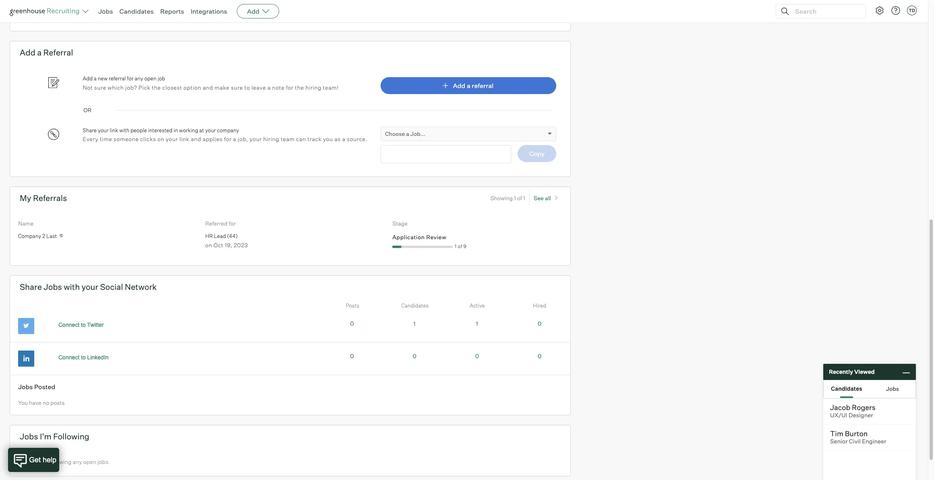 Task type: describe. For each thing, give the bounding box(es) containing it.
application review
[[392, 234, 446, 241]]

hr
[[205, 233, 213, 240]]

lead
[[214, 233, 226, 240]]

connect to linkedin button
[[50, 351, 117, 365]]

your down "in"
[[166, 136, 178, 143]]

Search text field
[[793, 5, 858, 17]]

2
[[42, 233, 45, 240]]

on inside share your link with people interested in working at your company every time someone clicks on your link and applies for a job, your hiring team can track you as a source.
[[157, 136, 164, 143]]

team!
[[323, 84, 339, 91]]

a inside button
[[467, 82, 470, 90]]

candidates link
[[119, 7, 154, 15]]

referral inside "add a referral" button
[[472, 82, 494, 90]]

1 sure from the left
[[94, 84, 106, 91]]

job
[[158, 75, 165, 82]]

senior
[[830, 439, 848, 446]]

burton
[[845, 430, 868, 439]]

application
[[392, 234, 425, 241]]

jobs i'm following
[[20, 432, 89, 442]]

job?
[[125, 84, 137, 91]]

1 vertical spatial candidates
[[401, 303, 429, 309]]

your right at
[[205, 127, 216, 134]]

referral
[[43, 48, 73, 58]]

every
[[83, 136, 98, 143]]

working
[[179, 127, 198, 134]]

following
[[53, 432, 89, 442]]

followed
[[36, 13, 58, 20]]

2 1 link from the left
[[476, 321, 478, 327]]

i'm
[[40, 432, 51, 442]]

closest
[[162, 84, 182, 91]]

connect to twitter button
[[50, 319, 113, 332]]

see all link
[[534, 191, 561, 205]]

td button
[[906, 4, 918, 17]]

linkedin
[[87, 355, 109, 361]]

see
[[534, 195, 544, 202]]

company
[[18, 233, 41, 240]]

2 sure from the left
[[231, 84, 243, 91]]

have
[[29, 400, 41, 407]]

can
[[296, 136, 306, 143]]

(44)
[[227, 233, 238, 240]]

for up job?
[[127, 75, 134, 82]]

at
[[199, 127, 204, 134]]

time
[[100, 136, 112, 143]]

reports
[[160, 7, 184, 15]]

connect for 0
[[58, 355, 79, 361]]

candidates inside tab list
[[831, 386, 862, 393]]

share for share jobs with your social network
[[20, 282, 42, 292]]

add a new referral for any open job not sure which job? pick the closest option and make sure to leave a note for the hiring team!
[[83, 75, 339, 91]]

leave
[[252, 84, 266, 91]]

due
[[95, 13, 104, 20]]

jobs link
[[98, 7, 113, 15]]

integrations link
[[191, 7, 227, 15]]

as
[[334, 136, 341, 143]]

social
[[100, 282, 123, 292]]

viewed
[[854, 369, 875, 376]]

2 the from the left
[[295, 84, 304, 91]]

option
[[183, 84, 201, 91]]

your left social
[[82, 282, 98, 292]]

referrals
[[33, 193, 67, 203]]

1 for 1st 1 link from the right
[[476, 321, 478, 327]]

0 vertical spatial all
[[75, 13, 81, 20]]

for right note
[[286, 84, 294, 91]]

to for 1
[[81, 322, 86, 329]]

oct
[[214, 242, 223, 249]]

connect to linkedin
[[58, 355, 109, 361]]

add for add a referral
[[20, 48, 35, 58]]

showing 1 of 1
[[490, 195, 525, 202]]

someone
[[114, 136, 139, 143]]

showing
[[490, 195, 513, 202]]

last
[[46, 233, 57, 240]]

choose
[[385, 130, 405, 137]]

share for share your link with people interested in working at your company every time someone clicks on your link and applies for a job, your hiring team can track you as a source.
[[83, 127, 97, 134]]

jacob rogers ux/ui designer
[[830, 404, 876, 420]]

tab list containing candidates
[[824, 381, 916, 399]]

on for lead
[[205, 242, 212, 249]]

for inside share your link with people interested in working at your company every time someone clicks on your link and applies for a job, your hiring team can track you as a source.
[[224, 136, 232, 143]]

note
[[272, 84, 285, 91]]

td
[[909, 8, 915, 13]]

for up (44)
[[229, 220, 236, 227]]

in
[[174, 127, 178, 134]]

pick
[[139, 84, 150, 91]]

source.
[[347, 136, 367, 143]]

job,
[[238, 136, 248, 143]]

jobs for jobs posted
[[18, 383, 33, 392]]

add for add
[[247, 7, 259, 15]]

connect for 1
[[58, 322, 79, 329]]

add a referral link
[[381, 77, 556, 94]]

new
[[98, 75, 108, 82]]

jobs.
[[97, 459, 110, 466]]

0 horizontal spatial open
[[83, 459, 96, 466]]

engineer
[[862, 439, 886, 446]]

add button
[[237, 4, 279, 19]]

hr lead (44) on oct 19, 2023
[[205, 233, 248, 249]]

1 vertical spatial all
[[545, 195, 551, 202]]

people
[[131, 127, 147, 134]]

posts
[[50, 400, 65, 407]]

which
[[108, 84, 124, 91]]

following
[[48, 459, 71, 466]]

your up time
[[98, 127, 109, 134]]

see all
[[534, 195, 551, 202]]

make
[[215, 84, 229, 91]]

you are not following any open jobs.
[[18, 459, 110, 466]]

active
[[470, 303, 485, 309]]

1 the from the left
[[152, 84, 161, 91]]

your left due
[[82, 13, 93, 20]]

jobs for jobs link
[[98, 7, 113, 15]]

network
[[125, 282, 157, 292]]

company
[[217, 127, 239, 134]]

1 vertical spatial any
[[73, 459, 82, 466]]



Task type: vqa. For each thing, say whether or not it's contained in the screenshot.
Own
no



Task type: locate. For each thing, give the bounding box(es) containing it.
1 vertical spatial and
[[191, 136, 201, 143]]

1 connect from the top
[[58, 322, 79, 329]]

to
[[244, 84, 250, 91], [81, 322, 86, 329], [81, 355, 86, 361]]

reminders.
[[106, 13, 134, 20]]

of right showing
[[517, 195, 522, 202]]

on right up
[[67, 13, 74, 20]]

0 vertical spatial share
[[83, 127, 97, 134]]

add for add a new referral for any open job not sure which job? pick the closest option and make sure to leave a note for the hiring team!
[[83, 75, 93, 82]]

1 horizontal spatial on
[[157, 136, 164, 143]]

to left leave
[[244, 84, 250, 91]]

on down 'hr'
[[205, 242, 212, 249]]

19,
[[225, 242, 232, 249]]

integrations
[[191, 7, 227, 15]]

you
[[18, 400, 28, 407], [18, 459, 28, 466]]

a
[[37, 48, 42, 58], [94, 75, 97, 82], [467, 82, 470, 90], [267, 84, 271, 91], [406, 130, 409, 137], [233, 136, 236, 143], [342, 136, 345, 143]]

add inside the add a new referral for any open job not sure which job? pick the closest option and make sure to leave a note for the hiring team!
[[83, 75, 93, 82]]

share
[[83, 127, 97, 134], [20, 282, 42, 292]]

1 vertical spatial to
[[81, 322, 86, 329]]

the down job at top
[[152, 84, 161, 91]]

hiring left team!
[[305, 84, 321, 91]]

for down company
[[224, 136, 232, 143]]

0 horizontal spatial link
[[110, 127, 118, 134]]

open
[[144, 75, 157, 82], [83, 459, 96, 466]]

0 vertical spatial you
[[18, 400, 28, 407]]

0 horizontal spatial of
[[458, 244, 462, 250]]

jobs inside tab list
[[886, 386, 899, 393]]

1 vertical spatial you
[[18, 459, 28, 466]]

share inside share your link with people interested in working at your company every time someone clicks on your link and applies for a job, your hiring team can track you as a source.
[[83, 127, 97, 134]]

no
[[43, 400, 49, 407]]

clicks
[[140, 136, 156, 143]]

company 2 last
[[18, 233, 57, 240]]

1 vertical spatial share
[[20, 282, 42, 292]]

are
[[29, 459, 37, 466]]

track
[[307, 136, 322, 143]]

any up pick
[[135, 75, 143, 82]]

1
[[514, 195, 516, 202], [523, 195, 525, 202], [455, 244, 457, 250], [414, 321, 416, 327], [476, 321, 478, 327]]

1 for 1st 1 link from the left
[[414, 321, 416, 327]]

with up someone
[[119, 127, 129, 134]]

posted
[[34, 383, 55, 392]]

team
[[281, 136, 295, 143]]

0 vertical spatial and
[[203, 84, 213, 91]]

0 vertical spatial to
[[244, 84, 250, 91]]

1 vertical spatial link
[[179, 136, 189, 143]]

add a referral button
[[381, 77, 556, 94]]

add inside popup button
[[247, 7, 259, 15]]

on inside hr lead (44) on oct 19, 2023
[[205, 242, 212, 249]]

and
[[203, 84, 213, 91], [191, 136, 201, 143]]

1 for 1 of 9
[[455, 244, 457, 250]]

hiring inside the add a new referral for any open job not sure which job? pick the closest option and make sure to leave a note for the hiring team!
[[305, 84, 321, 91]]

all right see
[[545, 195, 551, 202]]

2 horizontal spatial on
[[205, 242, 212, 249]]

you for jobs i'm following
[[18, 459, 28, 466]]

0 horizontal spatial the
[[152, 84, 161, 91]]

stage
[[392, 220, 408, 227]]

posts
[[346, 303, 359, 309]]

1 vertical spatial connect
[[58, 355, 79, 361]]

1 horizontal spatial and
[[203, 84, 213, 91]]

1 horizontal spatial sure
[[231, 84, 243, 91]]

1 of 9
[[455, 244, 467, 250]]

you've
[[18, 13, 35, 20]]

9
[[463, 244, 467, 250]]

and inside the add a new referral for any open job not sure which job? pick the closest option and make sure to leave a note for the hiring team!
[[203, 84, 213, 91]]

any inside the add a new referral for any open job not sure which job? pick the closest option and make sure to leave a note for the hiring team!
[[135, 75, 143, 82]]

and down at
[[191, 136, 201, 143]]

sure
[[94, 84, 106, 91], [231, 84, 243, 91]]

you for jobs posted
[[18, 400, 28, 407]]

job...
[[411, 130, 426, 137]]

0 vertical spatial hiring
[[305, 84, 321, 91]]

jacob
[[830, 404, 850, 412]]

greenhouse recruiting image
[[10, 6, 82, 16]]

your right 'job,'
[[250, 136, 262, 143]]

to left linkedin
[[81, 355, 86, 361]]

0 vertical spatial of
[[517, 195, 522, 202]]

and left make
[[203, 84, 213, 91]]

my
[[20, 193, 31, 203]]

1 horizontal spatial 1 link
[[476, 321, 478, 327]]

all right up
[[75, 13, 81, 20]]

1 vertical spatial open
[[83, 459, 96, 466]]

reports link
[[160, 7, 184, 15]]

None text field
[[381, 145, 511, 163]]

1 horizontal spatial any
[[135, 75, 143, 82]]

2 vertical spatial to
[[81, 355, 86, 361]]

0 horizontal spatial all
[[75, 13, 81, 20]]

add for add a referral
[[453, 82, 465, 90]]

0 vertical spatial connect
[[58, 322, 79, 329]]

you
[[323, 136, 333, 143]]

1 vertical spatial on
[[157, 136, 164, 143]]

to inside the add a new referral for any open job not sure which job? pick the closest option and make sure to leave a note for the hiring team!
[[244, 84, 250, 91]]

designer
[[849, 412, 873, 420]]

referred for
[[205, 220, 236, 227]]

add a referral
[[20, 48, 73, 58]]

0 horizontal spatial share
[[20, 282, 42, 292]]

1 horizontal spatial all
[[545, 195, 551, 202]]

1 horizontal spatial of
[[517, 195, 522, 202]]

recently viewed
[[829, 369, 875, 376]]

on for followed
[[67, 13, 74, 20]]

tim
[[830, 430, 843, 439]]

1 vertical spatial with
[[64, 282, 80, 292]]

twitter
[[87, 322, 104, 329]]

recently
[[829, 369, 853, 376]]

to for 0
[[81, 355, 86, 361]]

2 you from the top
[[18, 459, 28, 466]]

jobs posted
[[18, 383, 55, 392]]

any right following
[[73, 459, 82, 466]]

1 link
[[414, 321, 416, 327], [476, 321, 478, 327]]

0 horizontal spatial referral
[[109, 75, 126, 82]]

of left 9
[[458, 244, 462, 250]]

on down interested
[[157, 136, 164, 143]]

2023
[[234, 242, 248, 249]]

with inside share your link with people interested in working at your company every time someone clicks on your link and applies for a job, your hiring team can track you as a source.
[[119, 127, 129, 134]]

you left "are"
[[18, 459, 28, 466]]

0
[[350, 321, 354, 327], [538, 321, 542, 327], [350, 353, 354, 360], [413, 353, 416, 360], [475, 353, 479, 360], [538, 353, 542, 360]]

1 horizontal spatial candidates
[[401, 303, 429, 309]]

not
[[39, 459, 47, 466]]

0 vertical spatial on
[[67, 13, 74, 20]]

jobs for jobs i'm following
[[20, 432, 38, 442]]

civil
[[849, 439, 861, 446]]

open inside the add a new referral for any open job not sure which job? pick the closest option and make sure to leave a note for the hiring team!
[[144, 75, 157, 82]]

tim burton senior civil engineer
[[830, 430, 886, 446]]

link down working
[[179, 136, 189, 143]]

on
[[67, 13, 74, 20], [157, 136, 164, 143], [205, 242, 212, 249]]

you have no posts
[[18, 400, 65, 407]]

open up pick
[[144, 75, 157, 82]]

1 horizontal spatial with
[[119, 127, 129, 134]]

configure image
[[875, 6, 885, 15]]

1 horizontal spatial link
[[179, 136, 189, 143]]

or
[[83, 107, 91, 113]]

0 vertical spatial with
[[119, 127, 129, 134]]

share your link with people interested in working at your company every time someone clicks on your link and applies for a job, your hiring team can track you as a source.
[[83, 127, 367, 143]]

0 horizontal spatial hiring
[[263, 136, 279, 143]]

candidates
[[119, 7, 154, 15], [401, 303, 429, 309], [831, 386, 862, 393]]

following image
[[59, 234, 64, 239]]

with
[[119, 127, 129, 134], [64, 282, 80, 292]]

jobs
[[98, 7, 113, 15], [44, 282, 62, 292], [18, 383, 33, 392], [886, 386, 899, 393], [20, 432, 38, 442]]

all
[[75, 13, 81, 20], [545, 195, 551, 202]]

my referrals
[[20, 193, 67, 203]]

1 you from the top
[[18, 400, 28, 407]]

0 horizontal spatial sure
[[94, 84, 106, 91]]

add inside button
[[453, 82, 465, 90]]

connect left "twitter"
[[58, 322, 79, 329]]

to left "twitter"
[[81, 322, 86, 329]]

your
[[82, 13, 93, 20], [98, 127, 109, 134], [205, 127, 216, 134], [166, 136, 178, 143], [250, 136, 262, 143], [82, 282, 98, 292]]

link up time
[[110, 127, 118, 134]]

1 horizontal spatial share
[[83, 127, 97, 134]]

0 horizontal spatial and
[[191, 136, 201, 143]]

open left jobs.
[[83, 459, 96, 466]]

the
[[152, 84, 161, 91], [295, 84, 304, 91]]

applies
[[203, 136, 223, 143]]

0 horizontal spatial on
[[67, 13, 74, 20]]

1 vertical spatial of
[[458, 244, 462, 250]]

hiring left team
[[263, 136, 279, 143]]

tab list
[[824, 381, 916, 399]]

0 horizontal spatial candidates
[[119, 7, 154, 15]]

2 horizontal spatial candidates
[[831, 386, 862, 393]]

and inside share your link with people interested in working at your company every time someone clicks on your link and applies for a job, your hiring team can track you as a source.
[[191, 136, 201, 143]]

1 horizontal spatial referral
[[472, 82, 494, 90]]

with up connect to twitter button
[[64, 282, 80, 292]]

connect
[[58, 322, 79, 329], [58, 355, 79, 361]]

0 vertical spatial candidates
[[119, 7, 154, 15]]

sure down new
[[94, 84, 106, 91]]

connect left linkedin
[[58, 355, 79, 361]]

add a referral
[[453, 82, 494, 90]]

referred
[[205, 220, 228, 227]]

the right note
[[295, 84, 304, 91]]

you left have
[[18, 400, 28, 407]]

name
[[18, 220, 33, 227]]

0 vertical spatial open
[[144, 75, 157, 82]]

hired
[[533, 303, 546, 309]]

td button
[[907, 6, 917, 15]]

0 vertical spatial link
[[110, 127, 118, 134]]

1 1 link from the left
[[414, 321, 416, 327]]

2 vertical spatial candidates
[[831, 386, 862, 393]]

1 horizontal spatial hiring
[[305, 84, 321, 91]]

referral
[[109, 75, 126, 82], [472, 82, 494, 90]]

you've followed up on all your due reminders.
[[18, 13, 134, 20]]

1 vertical spatial hiring
[[263, 136, 279, 143]]

referral inside the add a new referral for any open job not sure which job? pick the closest option and make sure to leave a note for the hiring team!
[[109, 75, 126, 82]]

hiring inside share your link with people interested in working at your company every time someone clicks on your link and applies for a job, your hiring team can track you as a source.
[[263, 136, 279, 143]]

up
[[59, 13, 66, 20]]

0 horizontal spatial 1 link
[[414, 321, 416, 327]]

0 vertical spatial any
[[135, 75, 143, 82]]

review
[[426, 234, 446, 241]]

1 horizontal spatial the
[[295, 84, 304, 91]]

1 horizontal spatial open
[[144, 75, 157, 82]]

0 horizontal spatial any
[[73, 459, 82, 466]]

2 vertical spatial on
[[205, 242, 212, 249]]

0 horizontal spatial with
[[64, 282, 80, 292]]

sure right make
[[231, 84, 243, 91]]

2 connect from the top
[[58, 355, 79, 361]]



